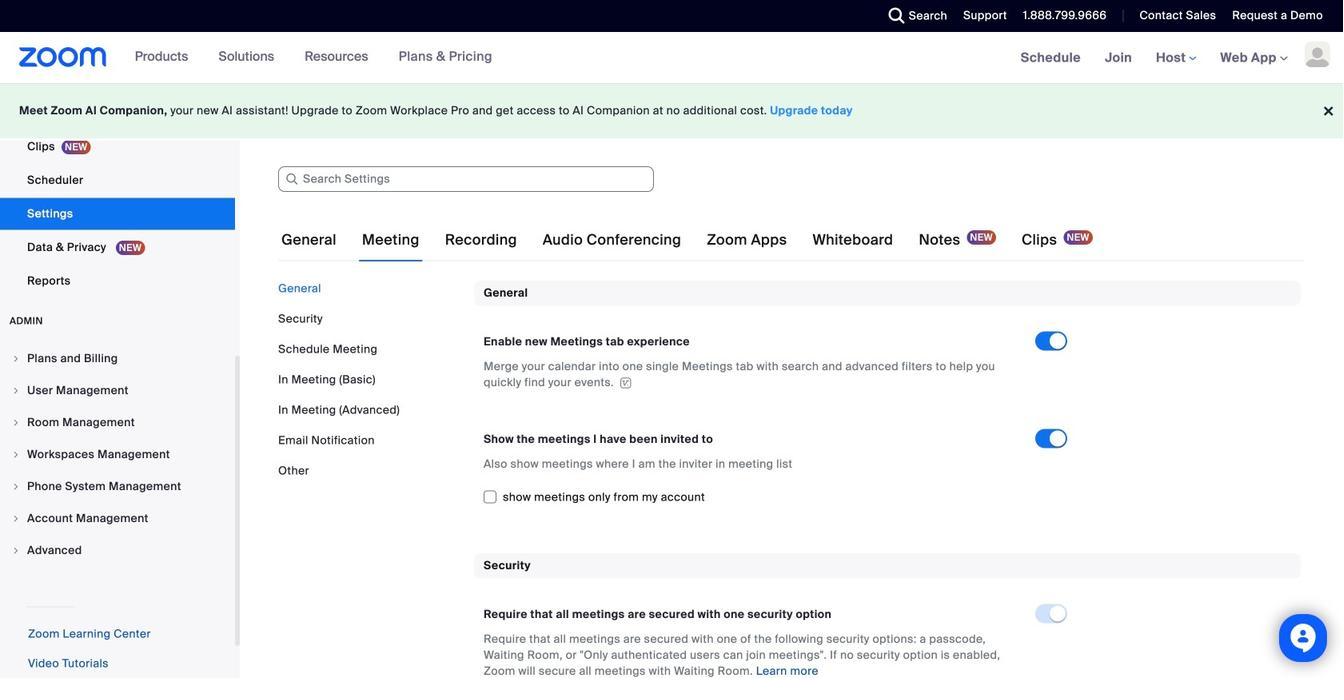 Task type: locate. For each thing, give the bounding box(es) containing it.
7 menu item from the top
[[0, 536, 235, 566]]

right image for seventh menu item from the top
[[11, 546, 21, 556]]

2 menu item from the top
[[0, 376, 235, 406]]

right image
[[11, 418, 21, 428], [11, 482, 21, 492]]

3 menu item from the top
[[0, 408, 235, 438]]

5 right image from the top
[[11, 546, 21, 556]]

5 menu item from the top
[[0, 472, 235, 502]]

footer
[[0, 83, 1344, 138]]

meetings navigation
[[1009, 32, 1344, 84]]

right image for 6th menu item
[[11, 514, 21, 524]]

1 vertical spatial right image
[[11, 482, 21, 492]]

1 right image from the top
[[11, 354, 21, 364]]

1 right image from the top
[[11, 418, 21, 428]]

menu bar
[[278, 281, 462, 479]]

Search Settings text field
[[278, 166, 654, 192]]

product information navigation
[[123, 32, 505, 83]]

4 right image from the top
[[11, 514, 21, 524]]

application
[[484, 359, 1021, 391]]

profile picture image
[[1305, 42, 1331, 67]]

2 right image from the top
[[11, 386, 21, 396]]

banner
[[0, 32, 1344, 84]]

right image
[[11, 354, 21, 364], [11, 386, 21, 396], [11, 450, 21, 460], [11, 514, 21, 524], [11, 546, 21, 556]]

menu item
[[0, 344, 235, 374], [0, 376, 235, 406], [0, 408, 235, 438], [0, 440, 235, 470], [0, 472, 235, 502], [0, 504, 235, 534], [0, 536, 235, 566]]

2 right image from the top
[[11, 482, 21, 492]]

3 right image from the top
[[11, 450, 21, 460]]

zoom logo image
[[19, 47, 107, 67]]

0 vertical spatial right image
[[11, 418, 21, 428]]

right image for fourth menu item
[[11, 450, 21, 460]]

application inside general element
[[484, 359, 1021, 391]]

right image for fifth menu item from the top of the the admin menu menu
[[11, 482, 21, 492]]



Task type: describe. For each thing, give the bounding box(es) containing it.
right image for seventh menu item from the bottom
[[11, 354, 21, 364]]

support version for enable new meetings tab experience image
[[618, 378, 634, 389]]

admin menu menu
[[0, 344, 235, 568]]

6 menu item from the top
[[0, 504, 235, 534]]

tabs of my account settings page tab list
[[278, 218, 1097, 262]]

4 menu item from the top
[[0, 440, 235, 470]]

1 menu item from the top
[[0, 344, 235, 374]]

side navigation navigation
[[0, 0, 240, 678]]

security element
[[474, 553, 1301, 678]]

right image for 2nd menu item from the top
[[11, 386, 21, 396]]

personal menu menu
[[0, 0, 235, 299]]

right image for fifth menu item from the bottom
[[11, 418, 21, 428]]

general element
[[474, 281, 1301, 528]]



Task type: vqa. For each thing, say whether or not it's contained in the screenshot.
window new image
no



